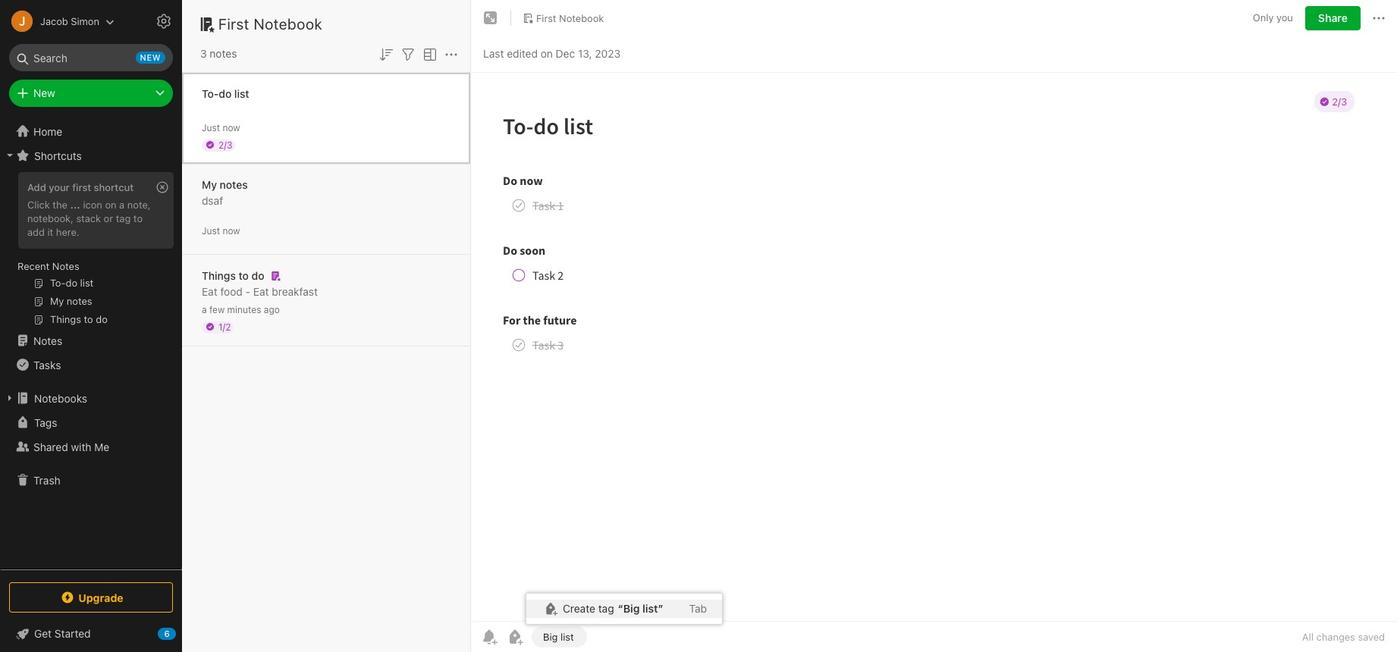 Task type: vqa. For each thing, say whether or not it's contained in the screenshot.
Filtered
no



Task type: describe. For each thing, give the bounding box(es) containing it.
minutes
[[227, 304, 261, 315]]

add your first shortcut
[[27, 181, 134, 193]]

big list
[[623, 602, 658, 615]]

with
[[71, 440, 91, 453]]

home link
[[0, 119, 182, 143]]

recent notes
[[17, 260, 79, 272]]

click to collapse image
[[176, 624, 188, 642]]

first
[[72, 181, 91, 193]]

notebook inside button
[[559, 12, 604, 24]]

things
[[202, 269, 236, 282]]

on inside note window element
[[541, 47, 553, 60]]

notebooks
[[34, 392, 87, 405]]

stack
[[76, 212, 101, 224]]

shortcut
[[94, 181, 134, 193]]

1 just from the top
[[202, 122, 220, 133]]

me
[[94, 440, 109, 453]]

a inside note list element
[[202, 304, 207, 315]]

ago
[[264, 304, 280, 315]]

Sort options field
[[377, 44, 395, 64]]

group containing add your first shortcut
[[0, 168, 181, 335]]

big
[[623, 602, 640, 615]]

note list element
[[182, 0, 471, 652]]

first inside button
[[536, 12, 556, 24]]

get started
[[34, 627, 91, 640]]

my notes dsaf
[[202, 178, 248, 207]]

expand note image
[[482, 9, 500, 27]]

shared with me link
[[0, 435, 181, 459]]

click the ...
[[27, 199, 80, 211]]

first notebook inside first notebook button
[[536, 12, 604, 24]]

Note Editor text field
[[471, 73, 1397, 621]]

add
[[27, 181, 46, 193]]

3
[[200, 47, 207, 60]]

1 vertical spatial list
[[643, 602, 658, 615]]

Account field
[[0, 6, 115, 36]]

note,
[[127, 199, 151, 211]]

tab
[[689, 602, 707, 615]]

new search field
[[20, 44, 165, 71]]

settings image
[[155, 12, 173, 30]]

my
[[202, 178, 217, 191]]

notebook,
[[27, 212, 74, 224]]

to inside the icon on a note, notebook, stack or tag to add it here.
[[133, 212, 143, 224]]

2023
[[595, 47, 621, 60]]

things to do
[[202, 269, 264, 282]]

2 eat from the left
[[253, 285, 269, 298]]

trash
[[33, 474, 60, 487]]

tags button
[[0, 410, 181, 435]]

all
[[1302, 631, 1314, 643]]

dsaf
[[202, 194, 223, 207]]

1 eat from the left
[[202, 285, 217, 298]]

share
[[1318, 11, 1348, 24]]

few
[[209, 304, 225, 315]]

2 just from the top
[[202, 225, 220, 236]]

icon on a note, notebook, stack or tag to add it here.
[[27, 199, 151, 238]]

more actions image
[[442, 45, 460, 64]]

more actions field inside note window element
[[1370, 6, 1388, 30]]

first notebook inside note list element
[[218, 15, 323, 33]]

upgrade
[[78, 591, 123, 604]]

jacob simon
[[40, 15, 99, 27]]

2 just now from the top
[[202, 225, 240, 236]]

0 horizontal spatial more actions field
[[442, 44, 460, 64]]

you
[[1277, 12, 1293, 24]]

trash link
[[0, 468, 181, 492]]

shortcuts button
[[0, 143, 181, 168]]

it
[[47, 226, 53, 238]]

note window element
[[471, 0, 1397, 652]]

notes for my notes dsaf
[[220, 178, 248, 191]]

3 notes
[[200, 47, 237, 60]]

Help and Learning task checklist field
[[0, 622, 182, 646]]

notebooks link
[[0, 386, 181, 410]]

last edited on dec 13, 2023
[[483, 47, 621, 60]]

tasks button
[[0, 353, 181, 377]]

expand notebooks image
[[4, 392, 16, 404]]

click
[[27, 199, 50, 211]]

add a reminder image
[[480, 628, 498, 646]]

1 now from the top
[[223, 122, 240, 133]]

all changes saved
[[1302, 631, 1385, 643]]

notes for 3 notes
[[210, 47, 237, 60]]

more actions image
[[1370, 9, 1388, 27]]

home
[[33, 125, 62, 138]]

Search text field
[[20, 44, 162, 71]]

first inside note list element
[[218, 15, 250, 33]]

to-
[[202, 87, 219, 100]]



Task type: locate. For each thing, give the bounding box(es) containing it.
0 vertical spatial on
[[541, 47, 553, 60]]

1 vertical spatial now
[[223, 225, 240, 236]]

1 horizontal spatial eat
[[253, 285, 269, 298]]

a left note,
[[119, 199, 125, 211]]

add filters image
[[399, 45, 417, 64]]

just now
[[202, 122, 240, 133], [202, 225, 240, 236]]

simon
[[71, 15, 99, 27]]

list
[[234, 87, 249, 100], [643, 602, 658, 615]]

jacob
[[40, 15, 68, 27]]

0 vertical spatial a
[[119, 199, 125, 211]]

notes
[[210, 47, 237, 60], [220, 178, 248, 191]]

now down 'dsaf'
[[223, 225, 240, 236]]

1 horizontal spatial notebook
[[559, 12, 604, 24]]

tag left big
[[598, 602, 614, 615]]

recent
[[17, 260, 50, 272]]

0 horizontal spatial to
[[133, 212, 143, 224]]

1 vertical spatial notes
[[33, 334, 62, 347]]

1 vertical spatial to
[[239, 269, 249, 282]]

a few minutes ago
[[202, 304, 280, 315]]

first notebook up dec at the top left
[[536, 12, 604, 24]]

first notebook up 3 notes
[[218, 15, 323, 33]]

here.
[[56, 226, 79, 238]]

tag
[[116, 212, 131, 224], [598, 602, 614, 615]]

1 horizontal spatial on
[[541, 47, 553, 60]]

just now down 'dsaf'
[[202, 225, 240, 236]]

list right big
[[643, 602, 658, 615]]

to inside note list element
[[239, 269, 249, 282]]

1 horizontal spatial tag
[[598, 602, 614, 615]]

on left dec at the top left
[[541, 47, 553, 60]]

add tag image
[[506, 628, 524, 646]]

tag right the or
[[116, 212, 131, 224]]

1 vertical spatial more actions field
[[442, 44, 460, 64]]

1 just now from the top
[[202, 122, 240, 133]]

tags
[[34, 416, 57, 429]]

notes inside 'my notes dsaf'
[[220, 178, 248, 191]]

0 horizontal spatial eat
[[202, 285, 217, 298]]

do down 3 notes
[[219, 87, 232, 100]]

0 vertical spatial more actions field
[[1370, 6, 1388, 30]]

on up the or
[[105, 199, 116, 211]]

food
[[220, 285, 243, 298]]

changes
[[1317, 631, 1355, 643]]

0 horizontal spatial on
[[105, 199, 116, 211]]

0 vertical spatial just now
[[202, 122, 240, 133]]

tree containing home
[[0, 119, 182, 569]]

0 horizontal spatial notebook
[[254, 15, 323, 33]]

1 horizontal spatial do
[[252, 269, 264, 282]]

1 vertical spatial do
[[252, 269, 264, 282]]

only you
[[1253, 12, 1293, 24]]

1 horizontal spatial first
[[536, 12, 556, 24]]

now up 2/3 at the top of the page
[[223, 122, 240, 133]]

first up 3 notes
[[218, 15, 250, 33]]

icon
[[83, 199, 102, 211]]

started
[[55, 627, 91, 640]]

on inside the icon on a note, notebook, stack or tag to add it here.
[[105, 199, 116, 211]]

0 vertical spatial now
[[223, 122, 240, 133]]

0 vertical spatial do
[[219, 87, 232, 100]]

new
[[140, 52, 161, 62]]

0 vertical spatial just
[[202, 122, 220, 133]]

or
[[104, 212, 113, 224]]

eat right -
[[253, 285, 269, 298]]

1 horizontal spatial to
[[239, 269, 249, 282]]

0 horizontal spatial tag
[[116, 212, 131, 224]]

more actions field right view options field
[[442, 44, 460, 64]]

notes inside group
[[52, 260, 79, 272]]

do
[[219, 87, 232, 100], [252, 269, 264, 282]]

dec
[[556, 47, 575, 60]]

get
[[34, 627, 52, 640]]

notes
[[52, 260, 79, 272], [33, 334, 62, 347]]

1 vertical spatial notes
[[220, 178, 248, 191]]

notes link
[[0, 328, 181, 353]]

1 vertical spatial just now
[[202, 225, 240, 236]]

1 vertical spatial tag
[[598, 602, 614, 615]]

13,
[[578, 47, 592, 60]]

add
[[27, 226, 45, 238]]

new button
[[9, 80, 173, 107]]

group
[[0, 168, 181, 335]]

0 vertical spatial notes
[[52, 260, 79, 272]]

first
[[536, 12, 556, 24], [218, 15, 250, 33]]

shared
[[33, 440, 68, 453]]

1 vertical spatial just
[[202, 225, 220, 236]]

1 horizontal spatial first notebook
[[536, 12, 604, 24]]

1 horizontal spatial list
[[643, 602, 658, 615]]

share button
[[1305, 6, 1361, 30]]

just
[[202, 122, 220, 133], [202, 225, 220, 236]]

0 horizontal spatial first
[[218, 15, 250, 33]]

notebook
[[559, 12, 604, 24], [254, 15, 323, 33]]

shared with me
[[33, 440, 109, 453]]

-
[[245, 285, 250, 298]]

0 vertical spatial notes
[[210, 47, 237, 60]]

eat food - eat breakfast
[[202, 285, 318, 298]]

first notebook button
[[517, 8, 609, 29]]

a
[[119, 199, 125, 211], [202, 304, 207, 315]]

tree
[[0, 119, 182, 569]]

0 horizontal spatial do
[[219, 87, 232, 100]]

1 horizontal spatial more actions field
[[1370, 6, 1388, 30]]

eat down "things"
[[202, 285, 217, 298]]

a inside the icon on a note, notebook, stack or tag to add it here.
[[119, 199, 125, 211]]

breakfast
[[272, 285, 318, 298]]

now
[[223, 122, 240, 133], [223, 225, 240, 236]]

just up 2/3 at the top of the page
[[202, 122, 220, 133]]

notes right my on the top left
[[220, 178, 248, 191]]

do up eat food - eat breakfast
[[252, 269, 264, 282]]

your
[[49, 181, 70, 193]]

0 horizontal spatial list
[[234, 87, 249, 100]]

tag inside the icon on a note, notebook, stack or tag to add it here.
[[116, 212, 131, 224]]

notebook inside note list element
[[254, 15, 323, 33]]

0 horizontal spatial a
[[119, 199, 125, 211]]

0 vertical spatial tag
[[116, 212, 131, 224]]

to down note,
[[133, 212, 143, 224]]

on
[[541, 47, 553, 60], [105, 199, 116, 211]]

to-do list
[[202, 87, 249, 100]]

1 vertical spatial a
[[202, 304, 207, 315]]

to up -
[[239, 269, 249, 282]]

just down 'dsaf'
[[202, 225, 220, 236]]

1/2
[[218, 321, 231, 333]]

tasks
[[33, 358, 61, 371]]

6
[[164, 629, 170, 639]]

notes right 3
[[210, 47, 237, 60]]

2/3
[[218, 139, 232, 151]]

edited
[[507, 47, 538, 60]]

create tag
[[563, 602, 614, 615]]

notes right recent
[[52, 260, 79, 272]]

More actions field
[[1370, 6, 1388, 30], [442, 44, 460, 64]]

notes up tasks
[[33, 334, 62, 347]]

to
[[133, 212, 143, 224], [239, 269, 249, 282]]

eat
[[202, 285, 217, 298], [253, 285, 269, 298]]

Add filters field
[[399, 44, 417, 64]]

1 horizontal spatial a
[[202, 304, 207, 315]]

shortcuts
[[34, 149, 82, 162]]

0 vertical spatial to
[[133, 212, 143, 224]]

last
[[483, 47, 504, 60]]

0 horizontal spatial first notebook
[[218, 15, 323, 33]]

View options field
[[417, 44, 439, 64]]

upgrade button
[[9, 583, 173, 613]]

new
[[33, 86, 55, 99]]

list right to-
[[234, 87, 249, 100]]

a left few
[[202, 304, 207, 315]]

more actions field right share button
[[1370, 6, 1388, 30]]

1 vertical spatial on
[[105, 199, 116, 211]]

only
[[1253, 12, 1274, 24]]

saved
[[1358, 631, 1385, 643]]

0 vertical spatial list
[[234, 87, 249, 100]]

just now up 2/3 at the top of the page
[[202, 122, 240, 133]]

create
[[563, 602, 595, 615]]

...
[[70, 199, 80, 211]]

the
[[53, 199, 67, 211]]

2 now from the top
[[223, 225, 240, 236]]

first up last edited on dec 13, 2023
[[536, 12, 556, 24]]

first notebook
[[536, 12, 604, 24], [218, 15, 323, 33]]



